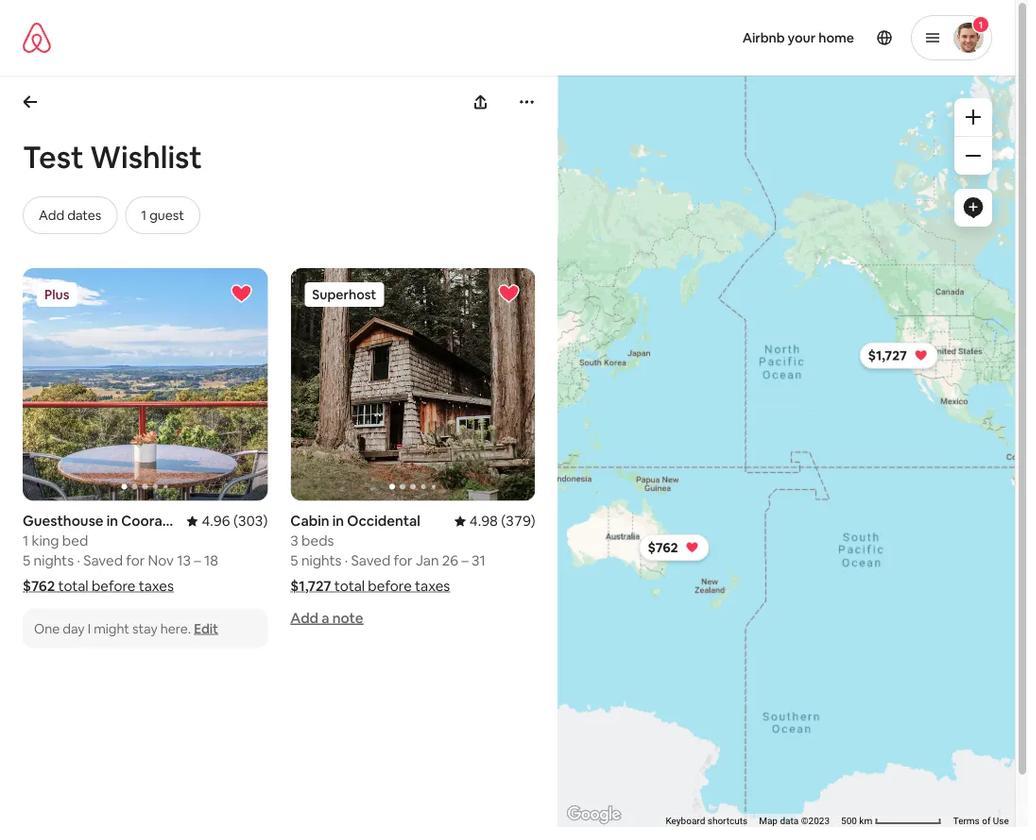 Task type: vqa. For each thing, say whether or not it's contained in the screenshot.
the Add a place to the map Icon
yes



Task type: locate. For each thing, give the bounding box(es) containing it.
1 inside "1" dropdown button
[[979, 18, 983, 31]]

0 horizontal spatial $1,727
[[290, 577, 331, 596]]

500 km
[[841, 816, 875, 827]]

13
[[177, 552, 191, 570]]

$1,727 inside the cabin in occidental 3 beds 5 nights · saved for jan 26 – 31 $1,727 total before taxes
[[290, 577, 331, 596]]

in
[[332, 512, 344, 531]]

$762 inside button
[[648, 540, 679, 557]]

0 vertical spatial 1
[[979, 18, 983, 31]]

here.
[[160, 620, 191, 637]]

$1,727 inside button
[[868, 347, 907, 364]]

–
[[194, 552, 201, 570], [461, 552, 469, 570]]

5 inside the cabin in occidental 3 beds 5 nights · saved for jan 26 – 31 $1,727 total before taxes
[[290, 552, 298, 570]]

4.96 out of 5 average rating,  303 reviews image
[[187, 512, 268, 531]]

1 horizontal spatial group
[[290, 268, 536, 501]]

0 vertical spatial add
[[39, 207, 64, 224]]

500
[[841, 816, 857, 827]]

0 horizontal spatial ·
[[77, 552, 80, 570]]

shortcuts
[[708, 816, 748, 827]]

keyboard shortcuts button
[[666, 815, 748, 828]]

terms of use link
[[953, 816, 1009, 827]]

bed
[[62, 532, 88, 550]]

nights
[[34, 552, 74, 570], [301, 552, 342, 570]]

5 inside 1 king bed 5 nights · saved for nov 13 – 18 $762 total before taxes
[[23, 552, 30, 570]]

for left nov
[[126, 552, 145, 570]]

0 horizontal spatial –
[[194, 552, 201, 570]]

$1,727
[[868, 347, 907, 364], [290, 577, 331, 596]]

1 horizontal spatial $762
[[648, 540, 679, 557]]

saved
[[83, 552, 123, 570], [351, 552, 391, 570]]

·
[[77, 552, 80, 570], [345, 552, 348, 570]]

king
[[32, 532, 59, 550]]

· down bed
[[77, 552, 80, 570]]

1 horizontal spatial for
[[394, 552, 413, 570]]

2 taxes from the left
[[415, 577, 450, 596]]

1 left guest
[[141, 207, 147, 224]]

1 vertical spatial $762
[[23, 577, 55, 596]]

before down occidental
[[368, 577, 412, 596]]

1 saved from the left
[[83, 552, 123, 570]]

for
[[126, 552, 145, 570], [394, 552, 413, 570]]

0 horizontal spatial total
[[58, 577, 89, 596]]

4.96 (303)
[[202, 512, 268, 531]]

5
[[23, 552, 30, 570], [290, 552, 298, 570]]

nights down beds
[[301, 552, 342, 570]]

group for 4.96 (303)
[[23, 268, 268, 501]]

0 horizontal spatial add
[[39, 207, 64, 224]]

before up might
[[92, 577, 136, 596]]

beds
[[302, 532, 334, 550]]

taxes down nov
[[139, 577, 174, 596]]

before
[[92, 577, 136, 596], [368, 577, 412, 596]]

2 horizontal spatial 1
[[979, 18, 983, 31]]

3
[[290, 532, 298, 550]]

nights inside 1 king bed 5 nights · saved for nov 13 – 18 $762 total before taxes
[[34, 552, 74, 570]]

1 horizontal spatial $1,727
[[868, 347, 907, 364]]

taxes down jan
[[415, 577, 450, 596]]

test
[[23, 137, 84, 177]]

1 inside 1 guest dropdown button
[[141, 207, 147, 224]]

0 horizontal spatial before
[[92, 577, 136, 596]]

2 group from the left
[[290, 268, 536, 501]]

1 guest button
[[125, 197, 200, 234]]

group
[[23, 268, 268, 501], [290, 268, 536, 501]]

0 horizontal spatial 1
[[23, 532, 29, 550]]

stay
[[132, 620, 158, 637]]

add dates
[[39, 207, 101, 224]]

2 saved from the left
[[351, 552, 391, 570]]

one
[[34, 620, 60, 637]]

i
[[88, 620, 91, 637]]

2 vertical spatial 1
[[23, 532, 29, 550]]

1 group from the left
[[23, 268, 268, 501]]

taxes inside 1 king bed 5 nights · saved for nov 13 – 18 $762 total before taxes
[[139, 577, 174, 596]]

your
[[788, 29, 816, 46]]

· down occidental
[[345, 552, 348, 570]]

terms
[[953, 816, 980, 827]]

2 total from the left
[[334, 577, 365, 596]]

1 horizontal spatial add
[[290, 609, 319, 627]]

total up note
[[334, 577, 365, 596]]

google image
[[563, 803, 625, 828]]

2 · from the left
[[345, 552, 348, 570]]

of
[[982, 816, 991, 827]]

0 horizontal spatial nights
[[34, 552, 74, 570]]

0 vertical spatial $762
[[648, 540, 679, 557]]

1 total from the left
[[58, 577, 89, 596]]

1 horizontal spatial 1
[[141, 207, 147, 224]]

total up day
[[58, 577, 89, 596]]

· inside the cabin in occidental 3 beds 5 nights · saved for jan 26 – 31 $1,727 total before taxes
[[345, 552, 348, 570]]

1 horizontal spatial before
[[368, 577, 412, 596]]

nov
[[148, 552, 174, 570]]

1 before from the left
[[92, 577, 136, 596]]

taxes
[[139, 577, 174, 596], [415, 577, 450, 596]]

nights down king
[[34, 552, 74, 570]]

2 – from the left
[[461, 552, 469, 570]]

500 km button
[[836, 815, 948, 828]]

2 nights from the left
[[301, 552, 342, 570]]

google map
including 2 saved stays. region
[[504, 0, 1029, 828]]

1 horizontal spatial taxes
[[415, 577, 450, 596]]

before inside 1 king bed 5 nights · saved for nov 13 – 18 $762 total before taxes
[[92, 577, 136, 596]]

– right 13
[[194, 552, 201, 570]]

add left a
[[290, 609, 319, 627]]

1 horizontal spatial saved
[[351, 552, 391, 570]]

1 · from the left
[[77, 552, 80, 570]]

2 for from the left
[[394, 552, 413, 570]]

1
[[979, 18, 983, 31], [141, 207, 147, 224], [23, 532, 29, 550]]

home
[[819, 29, 854, 46]]

1 vertical spatial 1
[[141, 207, 147, 224]]

1 nights from the left
[[34, 552, 74, 570]]

1 – from the left
[[194, 552, 201, 570]]

for left jan
[[394, 552, 413, 570]]

· inside 1 king bed 5 nights · saved for nov 13 – 18 $762 total before taxes
[[77, 552, 80, 570]]

km
[[860, 816, 873, 827]]

1 5 from the left
[[23, 552, 30, 570]]

cabin in occidental 3 beds 5 nights · saved for jan 26 – 31 $1,727 total before taxes
[[290, 512, 485, 596]]

1 horizontal spatial 5
[[290, 552, 298, 570]]

1 vertical spatial add
[[290, 609, 319, 627]]

airbnb
[[742, 29, 785, 46]]

wishlist
[[90, 137, 202, 177]]

saved down bed
[[83, 552, 123, 570]]

1 up zoom in icon
[[979, 18, 983, 31]]

1 horizontal spatial ·
[[345, 552, 348, 570]]

4.98
[[469, 512, 498, 531]]

0 horizontal spatial 5
[[23, 552, 30, 570]]

add dates button
[[23, 197, 118, 234]]

0 horizontal spatial group
[[23, 268, 268, 501]]

add left dates
[[39, 207, 64, 224]]

$762
[[648, 540, 679, 557], [23, 577, 55, 596]]

airbnb your home
[[742, 29, 854, 46]]

18
[[204, 552, 218, 570]]

add
[[39, 207, 64, 224], [290, 609, 319, 627]]

0 horizontal spatial saved
[[83, 552, 123, 570]]

1 horizontal spatial total
[[334, 577, 365, 596]]

terms of use
[[953, 816, 1009, 827]]

add inside dropdown button
[[39, 207, 64, 224]]

0 horizontal spatial taxes
[[139, 577, 174, 596]]

total
[[58, 577, 89, 596], [334, 577, 365, 596]]

0 horizontal spatial $762
[[23, 577, 55, 596]]

for inside 1 king bed 5 nights · saved for nov 13 – 18 $762 total before taxes
[[126, 552, 145, 570]]

1 inside 1 king bed 5 nights · saved for nov 13 – 18 $762 total before taxes
[[23, 532, 29, 550]]

saved down occidental
[[351, 552, 391, 570]]

1 taxes from the left
[[139, 577, 174, 596]]

2 before from the left
[[368, 577, 412, 596]]

1 vertical spatial $1,727
[[290, 577, 331, 596]]

total inside the cabin in occidental 3 beds 5 nights · saved for jan 26 – 31 $1,727 total before taxes
[[334, 577, 365, 596]]

2 5 from the left
[[290, 552, 298, 570]]

1 horizontal spatial nights
[[301, 552, 342, 570]]

might
[[94, 620, 129, 637]]

1 left king
[[23, 532, 29, 550]]

1 horizontal spatial –
[[461, 552, 469, 570]]

0 horizontal spatial for
[[126, 552, 145, 570]]

0 vertical spatial $1,727
[[868, 347, 907, 364]]

26
[[442, 552, 458, 570]]

– left 31
[[461, 552, 469, 570]]

1 for from the left
[[126, 552, 145, 570]]



Task type: describe. For each thing, give the bounding box(es) containing it.
for inside the cabin in occidental 3 beds 5 nights · saved for jan 26 – 31 $1,727 total before taxes
[[394, 552, 413, 570]]

– inside 1 king bed 5 nights · saved for nov 13 – 18 $762 total before taxes
[[194, 552, 201, 570]]

add for add dates
[[39, 207, 64, 224]]

1 for 1 guest
[[141, 207, 147, 224]]

before inside the cabin in occidental 3 beds 5 nights · saved for jan 26 – 31 $1,727 total before taxes
[[368, 577, 412, 596]]

saved inside 1 king bed 5 nights · saved for nov 13 – 18 $762 total before taxes
[[83, 552, 123, 570]]

1 king bed 5 nights · saved for nov 13 – 18 $762 total before taxes
[[23, 532, 218, 596]]

1 for 1
[[979, 18, 983, 31]]

1 for 1 king bed 5 nights · saved for nov 13 – 18 $762 total before taxes
[[23, 532, 29, 550]]

profile element
[[530, 0, 992, 76]]

cabin
[[290, 512, 329, 531]]

use
[[993, 816, 1009, 827]]

keyboard
[[666, 816, 705, 827]]

map data ©2023
[[759, 816, 830, 827]]

dates
[[67, 207, 101, 224]]

map
[[759, 816, 778, 827]]

day
[[63, 620, 85, 637]]

– inside the cabin in occidental 3 beds 5 nights · saved for jan 26 – 31 $1,727 total before taxes
[[461, 552, 469, 570]]

(379)
[[501, 512, 536, 531]]

4.96
[[202, 512, 230, 531]]

nights inside the cabin in occidental 3 beds 5 nights · saved for jan 26 – 31 $1,727 total before taxes
[[301, 552, 342, 570]]

add for add a note
[[290, 609, 319, 627]]

guest
[[150, 207, 184, 224]]

(303)
[[233, 512, 268, 531]]

add a note button
[[290, 609, 363, 627]]

1 guest
[[141, 207, 184, 224]]

zoom in image
[[966, 110, 981, 125]]

remove from wishlist: guesthouse in coorabell image
[[230, 283, 253, 305]]

4.98 out of 5 average rating,  379 reviews image
[[454, 512, 536, 531]]

4.98 (379)
[[469, 512, 536, 531]]

$762 button
[[640, 535, 710, 561]]

note
[[332, 609, 363, 627]]

keyboard shortcuts
[[666, 816, 748, 827]]

zoom out image
[[966, 148, 981, 163]]

data
[[780, 816, 799, 827]]

$762 inside 1 king bed 5 nights · saved for nov 13 – 18 $762 total before taxes
[[23, 577, 55, 596]]

jan
[[416, 552, 439, 570]]

occidental
[[347, 512, 420, 531]]

one day i might stay here. edit
[[34, 620, 218, 637]]

31
[[472, 552, 485, 570]]

remove from wishlist: cabin in occidental image
[[498, 283, 520, 305]]

1 button
[[911, 15, 992, 60]]

airbnb your home link
[[731, 18, 866, 58]]

add a note
[[290, 609, 363, 627]]

©2023
[[801, 816, 830, 827]]

saved inside the cabin in occidental 3 beds 5 nights · saved for jan 26 – 31 $1,727 total before taxes
[[351, 552, 391, 570]]

a
[[322, 609, 329, 627]]

$1,727 button
[[860, 343, 939, 369]]

add a place to the map image
[[962, 197, 985, 219]]

taxes inside the cabin in occidental 3 beds 5 nights · saved for jan 26 – 31 $1,727 total before taxes
[[415, 577, 450, 596]]

group for 4.98 (379)
[[290, 268, 536, 501]]

test wishlist
[[23, 137, 202, 177]]

edit
[[194, 620, 218, 637]]

edit button
[[194, 620, 218, 637]]

total inside 1 king bed 5 nights · saved for nov 13 – 18 $762 total before taxes
[[58, 577, 89, 596]]



